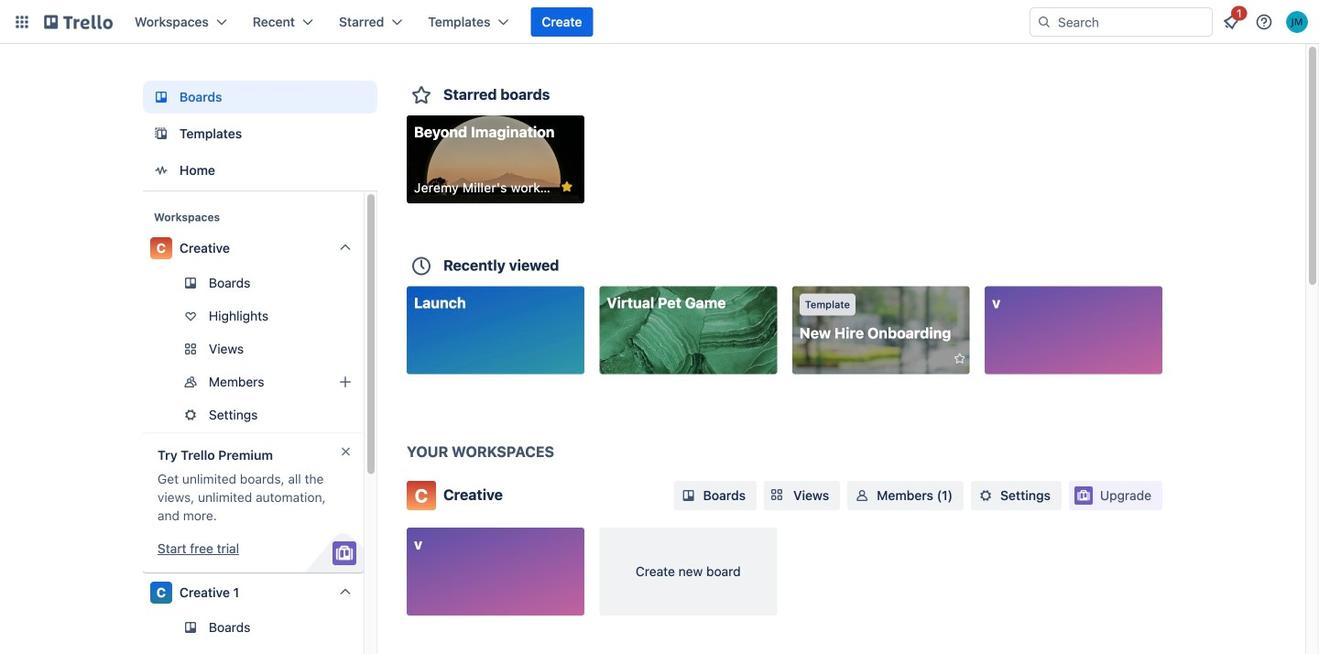 Task type: vqa. For each thing, say whether or not it's contained in the screenshot.
the jeremy miller (jeremymiller198) icon
yes



Task type: describe. For each thing, give the bounding box(es) containing it.
3 forward image from the top
[[360, 404, 382, 426]]

home image
[[150, 159, 172, 181]]

back to home image
[[44, 7, 113, 37]]

Search field
[[1052, 9, 1212, 35]]

open information menu image
[[1256, 13, 1274, 31]]

add image
[[335, 371, 356, 393]]

board image
[[150, 86, 172, 108]]

1 sm image from the left
[[680, 487, 698, 505]]



Task type: locate. For each thing, give the bounding box(es) containing it.
2 sm image from the left
[[853, 487, 872, 505]]

1 notification image
[[1221, 11, 1243, 33]]

1 forward image from the top
[[360, 338, 382, 360]]

template board image
[[150, 123, 172, 145]]

3 sm image from the left
[[977, 487, 995, 505]]

0 vertical spatial forward image
[[360, 338, 382, 360]]

jeremy miller (jeremymiller198) image
[[1287, 11, 1309, 33]]

1 horizontal spatial sm image
[[853, 487, 872, 505]]

forward image
[[360, 338, 382, 360], [360, 371, 382, 393], [360, 404, 382, 426]]

2 forward image from the top
[[360, 371, 382, 393]]

1 vertical spatial forward image
[[360, 371, 382, 393]]

primary element
[[0, 0, 1320, 44]]

click to star this board. it will be added to your starred list. image
[[945, 351, 961, 367]]

2 horizontal spatial sm image
[[977, 487, 995, 505]]

search image
[[1037, 15, 1052, 29]]

2 vertical spatial forward image
[[360, 404, 382, 426]]

0 horizontal spatial sm image
[[680, 487, 698, 505]]

sm image
[[680, 487, 698, 505], [853, 487, 872, 505], [977, 487, 995, 505]]



